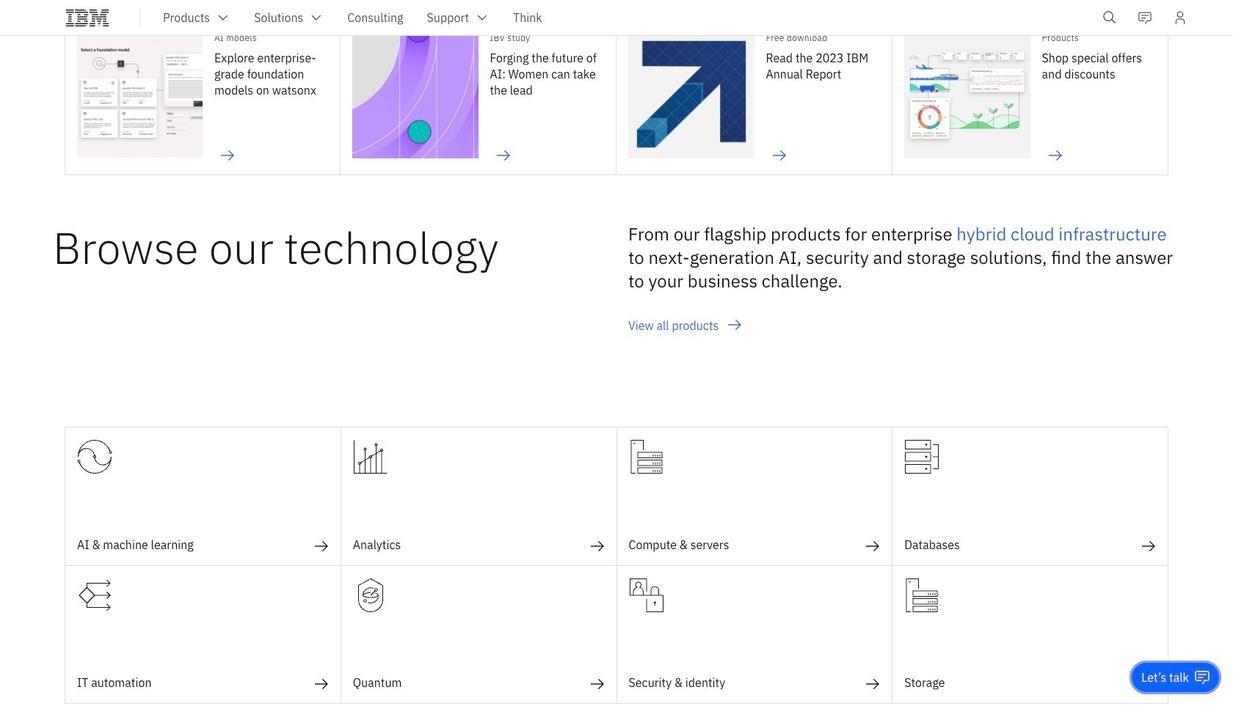 Task type: describe. For each thing, give the bounding box(es) containing it.
let's talk element
[[1142, 670, 1189, 686]]



Task type: vqa. For each thing, say whether or not it's contained in the screenshot.
Your privacy choices ELEMENT
no



